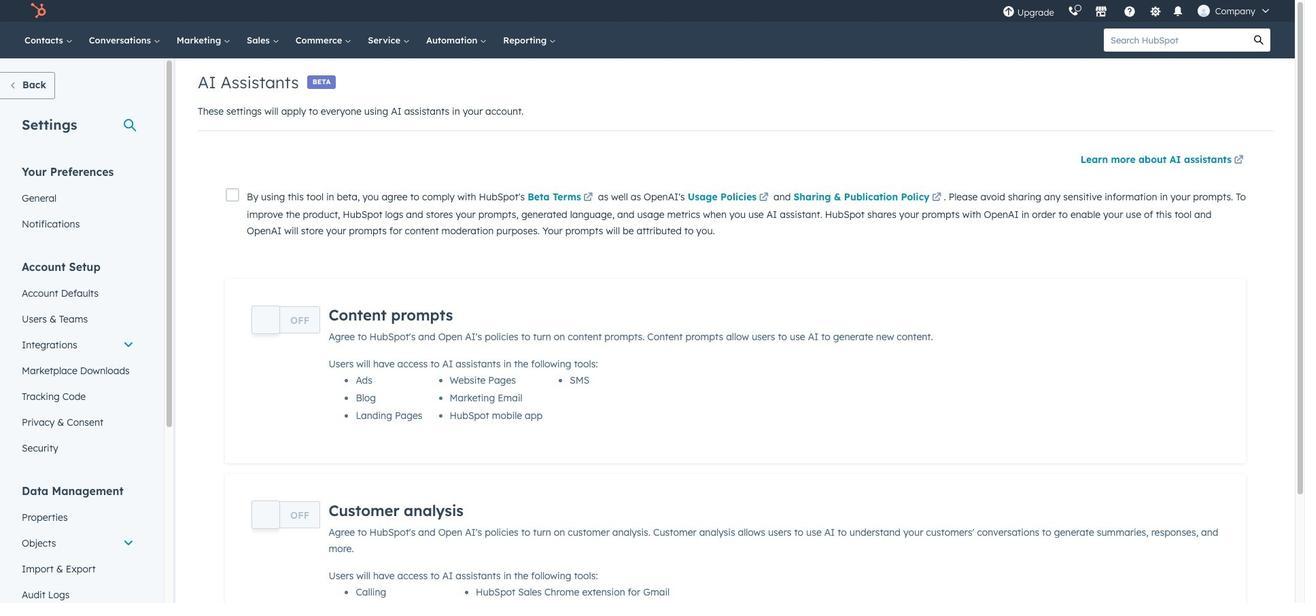 Task type: vqa. For each thing, say whether or not it's contained in the screenshot.
Your Preferences element
yes



Task type: describe. For each thing, give the bounding box(es) containing it.
data management element
[[14, 484, 142, 604]]

jacob simon image
[[1198, 5, 1211, 17]]

2 horizontal spatial link opens in a new window image
[[1235, 156, 1244, 166]]

Search HubSpot search field
[[1105, 29, 1248, 52]]



Task type: locate. For each thing, give the bounding box(es) containing it.
your preferences element
[[14, 165, 142, 237]]

account setup element
[[14, 260, 142, 462]]

menu
[[996, 0, 1279, 22]]

link opens in a new window image
[[1235, 153, 1244, 169], [584, 190, 593, 207], [760, 190, 769, 207], [933, 190, 942, 207], [760, 193, 769, 203]]

1 horizontal spatial link opens in a new window image
[[933, 193, 942, 203]]

0 horizontal spatial link opens in a new window image
[[584, 193, 593, 203]]

link opens in a new window image
[[1235, 156, 1244, 166], [584, 193, 593, 203], [933, 193, 942, 203]]

marketplaces image
[[1096, 6, 1108, 18]]



